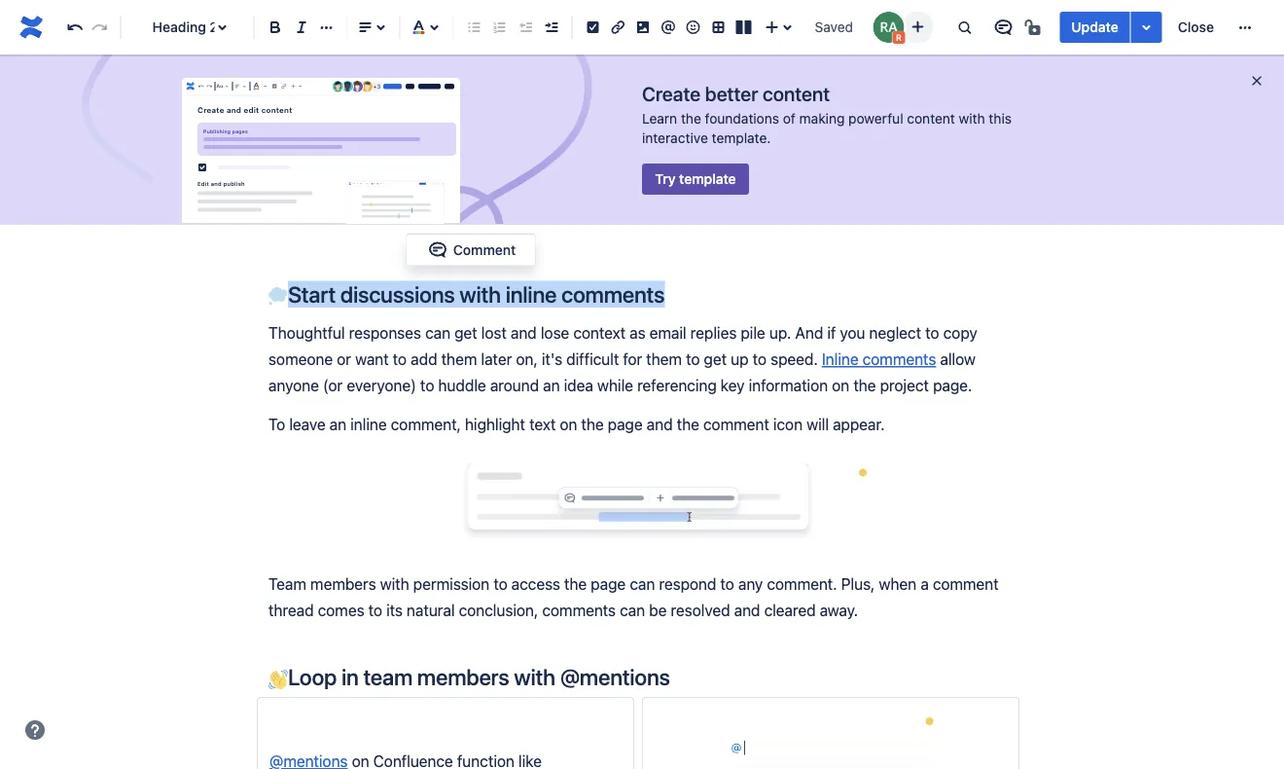 Task type: describe. For each thing, give the bounding box(es) containing it.
update
[[1072, 19, 1119, 35]]

comes
[[318, 601, 365, 619]]

up.
[[770, 323, 792, 342]]

a
[[921, 574, 929, 593]]

the down idea
[[582, 415, 604, 433]]

2 them from the left
[[647, 350, 682, 368]]

plus,
[[842, 574, 875, 593]]

to leave an inline comment, highlight text on the page and the comment icon will appear.
[[269, 415, 885, 433]]

2
[[210, 19, 218, 35]]

redo image
[[205, 79, 214, 94]]

0 vertical spatial comment
[[704, 415, 770, 433]]

context
[[574, 323, 626, 342]]

and inside the team members with permission to access the page can respond to any comment. plus, when a comment thread comes to its natural conclusion, comments can be resolved and cleared away.
[[735, 601, 761, 619]]

with down conclusion,
[[514, 664, 556, 690]]

table image
[[707, 16, 731, 39]]

start
[[288, 281, 336, 307]]

template
[[680, 171, 737, 187]]

0 vertical spatial page
[[608, 415, 643, 433]]

on inside allow anyone (or everyone) to huddle around an idea while referencing key information on the project page.
[[832, 376, 850, 395]]

comment.
[[767, 574, 838, 593]]

conclusion,
[[459, 601, 539, 619]]

members inside the team members with permission to access the page can respond to any comment. plus, when a comment thread comes to its natural conclusion, comments can be resolved and cleared away.
[[311, 574, 376, 593]]

help image
[[23, 718, 47, 742]]

chevron down image for plus image
[[296, 79, 305, 94]]

2 horizontal spatial content
[[908, 110, 956, 127]]

in
[[342, 664, 359, 690]]

to up referencing
[[686, 350, 700, 368]]

project
[[881, 376, 930, 395]]

an inside allow anyone (or everyone) to huddle around an idea while referencing key information on the project page.
[[543, 376, 560, 395]]

comment button
[[415, 238, 528, 261]]

difficult
[[567, 350, 619, 368]]

team members with permission to access the page can respond to any comment. plus, when a comment thread comes to its natural conclusion, comments can be resolved and cleared away.
[[269, 574, 1003, 619]]

or
[[337, 350, 351, 368]]

thoughtful responses can get lost and lose context as email replies pile up. and if you neglect to copy someone or want to add them later on, it's difficult for them to get up to speed.
[[269, 323, 982, 368]]

1 vertical spatial can
[[630, 574, 655, 593]]

resolved
[[671, 601, 731, 619]]

while
[[598, 376, 634, 395]]

heading 2 button
[[129, 6, 246, 49]]

its
[[387, 601, 403, 619]]

+3
[[373, 82, 381, 90]]

template.
[[712, 130, 771, 146]]

find and replace image
[[953, 16, 977, 39]]

huddle
[[438, 376, 486, 395]]

powerful
[[849, 110, 904, 127]]

and
[[796, 323, 824, 342]]

pile
[[741, 323, 766, 342]]

redo ⌘⇧z image
[[88, 16, 112, 39]]

cleared
[[765, 601, 816, 619]]

the inside the team members with permission to access the page can respond to any comment. plus, when a comment thread comes to its natural conclusion, comments can be resolved and cleared away.
[[565, 574, 587, 593]]

checkbox image
[[195, 160, 210, 175]]

1 them from the left
[[442, 350, 477, 368]]

if
[[828, 323, 836, 342]]

copy
[[944, 323, 978, 342]]

confluence image
[[16, 12, 47, 43]]

discussions
[[341, 281, 455, 307]]

try template
[[655, 171, 737, 187]]

foundations
[[705, 110, 780, 127]]

saved
[[815, 19, 854, 35]]

link image
[[607, 16, 630, 39]]

0 horizontal spatial content
[[262, 105, 292, 114]]

to left any
[[721, 574, 735, 593]]

edit
[[198, 180, 209, 186]]

lost
[[482, 323, 507, 342]]

0 horizontal spatial get
[[455, 323, 478, 342]]

publishing
[[203, 128, 231, 134]]

page inside the team members with permission to access the page can respond to any comment. plus, when a comment thread comes to its natural conclusion, comments can be resolved and cleared away.
[[591, 574, 626, 593]]

link image
[[280, 79, 288, 94]]

access
[[512, 574, 561, 593]]

edit
[[244, 105, 259, 114]]

idea
[[564, 376, 594, 395]]

add image, video, or file image
[[632, 16, 655, 39]]

loop
[[288, 664, 337, 690]]

dismiss image
[[1250, 73, 1265, 89]]

and left edit
[[227, 105, 241, 114]]

to left the add on the top
[[393, 350, 407, 368]]

will
[[807, 415, 829, 433]]

around
[[490, 376, 539, 395]]

away.
[[820, 601, 859, 619]]

and inside the "thoughtful responses can get lost and lose context as email replies pile up. and if you neglect to copy someone or want to add them later on, it's difficult for them to get up to speed."
[[511, 323, 537, 342]]

of
[[783, 110, 796, 127]]

undo ⌘z image
[[63, 16, 87, 39]]

highlight
[[465, 415, 526, 433]]

responses
[[349, 323, 421, 342]]

publish
[[223, 180, 245, 186]]

it's
[[542, 350, 563, 368]]

indent tab image
[[540, 16, 563, 39]]

inline comments link
[[822, 350, 937, 368]]

comment,
[[391, 415, 461, 433]]

more formatting image
[[315, 16, 338, 39]]

align left image
[[354, 16, 377, 39]]

making
[[800, 110, 845, 127]]

allow
[[941, 350, 976, 368]]

to
[[269, 415, 285, 433]]

the inside create better content learn the foundations of making powerful content with this interactive template.
[[681, 110, 702, 127]]

email
[[650, 323, 687, 342]]

1 horizontal spatial content
[[763, 82, 831, 105]]

comment
[[453, 241, 516, 257]]

up
[[731, 350, 749, 368]]

with inside the team members with permission to access the page can respond to any comment. plus, when a comment thread comes to its natural conclusion, comments can be resolved and cleared away.
[[380, 574, 409, 593]]

leave
[[289, 415, 326, 433]]

want
[[355, 350, 389, 368]]

create for better
[[642, 82, 701, 105]]

outdent ⇧tab image
[[514, 16, 537, 39]]

ruby anderson image
[[873, 12, 905, 43]]

create for and
[[198, 105, 224, 114]]

close button
[[1167, 12, 1227, 43]]

for
[[623, 350, 643, 368]]



Task type: locate. For each thing, give the bounding box(es) containing it.
chevron down image left align left icon
[[223, 79, 231, 94]]

comment inside the team members with permission to access the page can respond to any comment. plus, when a comment thread comes to its natural conclusion, comments can be resolved and cleared away.
[[933, 574, 999, 593]]

get
[[455, 323, 478, 342], [704, 350, 727, 368]]

no restrictions image
[[1023, 16, 1047, 39]]

1 horizontal spatial on
[[832, 376, 850, 395]]

appear.
[[833, 415, 885, 433]]

the
[[681, 110, 702, 127], [854, 376, 877, 395], [582, 415, 604, 433], [677, 415, 700, 433], [565, 574, 587, 593]]

publishing pages
[[203, 128, 248, 134]]

0 horizontal spatial chevron down image
[[223, 79, 231, 94]]

chevron down image for "text color" icon
[[261, 79, 269, 94]]

learn
[[642, 110, 678, 127]]

pages
[[232, 128, 248, 134]]

confluence icon image
[[185, 81, 196, 92]]

on,
[[516, 350, 538, 368]]

on
[[832, 376, 850, 395], [560, 415, 578, 433]]

to down the add on the top
[[421, 376, 434, 395]]

1 vertical spatial inline
[[351, 415, 387, 433]]

referencing
[[638, 376, 717, 395]]

comment down key
[[704, 415, 770, 433]]

comments down access at the left bottom of the page
[[543, 601, 616, 619]]

with left this
[[959, 110, 986, 127]]

the up the 'interactive'
[[681, 110, 702, 127]]

2 vertical spatial can
[[620, 601, 645, 619]]

chevron down image left checkbox icon
[[261, 79, 269, 94]]

the down inline comments
[[854, 376, 877, 395]]

an
[[543, 376, 560, 395], [330, 415, 347, 433]]

0 vertical spatial members
[[311, 574, 376, 593]]

when
[[879, 574, 917, 593]]

@mentions
[[560, 664, 670, 690]]

and up on,
[[511, 323, 537, 342]]

loop in team members with @mentions
[[288, 664, 670, 690]]

content up of
[[763, 82, 831, 105]]

chevron down image for align left icon
[[240, 79, 249, 94]]

an down the it's
[[543, 376, 560, 395]]

2 vertical spatial comments
[[543, 601, 616, 619]]

content right powerful
[[908, 110, 956, 127]]

confluence image
[[16, 12, 47, 43]]

numbered list ⌘⇧7 image
[[488, 16, 512, 39]]

2 chevron down image from the left
[[296, 79, 305, 94]]

thread
[[269, 601, 314, 619]]

someone
[[269, 350, 333, 368]]

1 vertical spatial get
[[704, 350, 727, 368]]

0 vertical spatial an
[[543, 376, 560, 395]]

to left 'copy'
[[926, 323, 940, 342]]

1 vertical spatial members
[[418, 664, 510, 690]]

bullet list ⌘⇧8 image
[[463, 16, 486, 39]]

1 horizontal spatial an
[[543, 376, 560, 395]]

later
[[481, 350, 512, 368]]

0 horizontal spatial inline
[[351, 415, 387, 433]]

on down inline
[[832, 376, 850, 395]]

chevron down image for "text style" 'image'
[[223, 79, 231, 94]]

everyone)
[[347, 376, 417, 395]]

to up conclusion,
[[494, 574, 508, 593]]

more image
[[1234, 16, 1258, 39]]

heading 2
[[152, 19, 218, 35]]

create up publishing
[[198, 105, 224, 114]]

comment icon image
[[992, 16, 1016, 39]]

thoughtful
[[269, 323, 345, 342]]

inline
[[506, 281, 557, 307], [351, 415, 387, 433]]

1 horizontal spatial get
[[704, 350, 727, 368]]

better
[[706, 82, 759, 105]]

start discussions with inline comments
[[288, 281, 665, 307]]

try
[[655, 171, 676, 187]]

and
[[227, 105, 241, 114], [211, 180, 222, 186], [511, 323, 537, 342], [647, 415, 673, 433], [735, 601, 761, 619]]

them down email
[[647, 350, 682, 368]]

page down while
[[608, 415, 643, 433]]

natural
[[407, 601, 455, 619]]

can inside the "thoughtful responses can get lost and lose context as email replies pile up. and if you neglect to copy someone or want to add them later on, it's difficult for them to get up to speed."
[[425, 323, 451, 342]]

allow anyone (or everyone) to huddle around an idea while referencing key information on the project page.
[[269, 350, 980, 395]]

1 vertical spatial page
[[591, 574, 626, 593]]

italic ⌘i image
[[290, 16, 313, 39]]

and down referencing
[[647, 415, 673, 433]]

edit and publish
[[198, 180, 245, 186]]

mention image
[[657, 16, 680, 39]]

anyone
[[269, 376, 319, 395]]

with inside create better content learn the foundations of making powerful content with this interactive template.
[[959, 110, 986, 127]]

0 horizontal spatial on
[[560, 415, 578, 433]]

chevron down image
[[223, 79, 231, 94], [261, 79, 269, 94]]

1 horizontal spatial chevron down image
[[261, 79, 269, 94]]

:wave: image
[[269, 670, 288, 689], [269, 670, 288, 689]]

checkbox image
[[270, 79, 279, 94]]

comments up context at top left
[[562, 281, 665, 307]]

inline for comment,
[[351, 415, 387, 433]]

2 chevron down image from the left
[[261, 79, 269, 94]]

0 horizontal spatial an
[[330, 415, 347, 433]]

0 horizontal spatial them
[[442, 350, 477, 368]]

1 vertical spatial create
[[198, 105, 224, 114]]

0 horizontal spatial members
[[311, 574, 376, 593]]

page right access at the left bottom of the page
[[591, 574, 626, 593]]

create up learn
[[642, 82, 701, 105]]

text
[[530, 415, 556, 433]]

try template button
[[642, 164, 750, 195]]

team
[[364, 664, 413, 690]]

inline
[[822, 350, 859, 368]]

create better content learn the foundations of making powerful content with this interactive template.
[[642, 82, 1012, 146]]

inline down everyone)
[[351, 415, 387, 433]]

close
[[1179, 19, 1215, 35]]

and right edit
[[211, 180, 222, 186]]

0 vertical spatial can
[[425, 323, 451, 342]]

get left up
[[704, 350, 727, 368]]

comments down neglect
[[863, 350, 937, 368]]

:thought_balloon: image
[[269, 287, 288, 306], [269, 287, 288, 306]]

adjust update settings image
[[1136, 16, 1159, 39]]

as
[[630, 323, 646, 342]]

text color image
[[250, 79, 262, 94]]

layouts image
[[732, 16, 756, 39]]

text style image
[[215, 79, 224, 94]]

plus image
[[289, 79, 297, 94]]

icon
[[774, 415, 803, 433]]

to
[[926, 323, 940, 342], [393, 350, 407, 368], [686, 350, 700, 368], [753, 350, 767, 368], [421, 376, 434, 395], [494, 574, 508, 593], [721, 574, 735, 593], [369, 601, 383, 619]]

can left be
[[620, 601, 645, 619]]

respond
[[659, 574, 717, 593]]

can up be
[[630, 574, 655, 593]]

bold ⌘b image
[[264, 16, 287, 39]]

1 chevron down image from the left
[[240, 79, 249, 94]]

an right leave
[[330, 415, 347, 433]]

them up huddle
[[442, 350, 477, 368]]

replies
[[691, 323, 737, 342]]

1 vertical spatial comment
[[933, 574, 999, 593]]

can up the add on the top
[[425, 323, 451, 342]]

the inside allow anyone (or everyone) to huddle around an idea while referencing key information on the project page.
[[854, 376, 877, 395]]

0 vertical spatial inline
[[506, 281, 557, 307]]

chevron down image left "text color" icon
[[240, 79, 249, 94]]

key
[[721, 376, 745, 395]]

any
[[739, 574, 763, 593]]

1 chevron down image from the left
[[223, 79, 231, 94]]

0 vertical spatial create
[[642, 82, 701, 105]]

content down checkbox icon
[[262, 105, 292, 114]]

comment right a
[[933, 574, 999, 593]]

1 horizontal spatial members
[[418, 664, 510, 690]]

to inside allow anyone (or everyone) to huddle around an idea while referencing key information on the project page.
[[421, 376, 434, 395]]

1 horizontal spatial chevron down image
[[296, 79, 305, 94]]

page.
[[934, 376, 973, 395]]

1 vertical spatial an
[[330, 415, 347, 433]]

comments inside the team members with permission to access the page can respond to any comment. plus, when a comment thread comes to its natural conclusion, comments can be resolved and cleared away.
[[543, 601, 616, 619]]

lose
[[541, 323, 570, 342]]

with up lost
[[460, 281, 501, 307]]

permission
[[413, 574, 490, 593]]

1 vertical spatial comments
[[863, 350, 937, 368]]

inline up lose
[[506, 281, 557, 307]]

and down any
[[735, 601, 761, 619]]

1 horizontal spatial comment
[[933, 574, 999, 593]]

comment image
[[426, 238, 450, 261]]

be
[[649, 601, 667, 619]]

align left image
[[233, 79, 241, 94]]

comment
[[704, 415, 770, 433], [933, 574, 999, 593]]

comments
[[562, 281, 665, 307], [863, 350, 937, 368], [543, 601, 616, 619]]

team
[[269, 574, 307, 593]]

1 vertical spatial on
[[560, 415, 578, 433]]

0 vertical spatial comments
[[562, 281, 665, 307]]

the right access at the left bottom of the page
[[565, 574, 587, 593]]

to right up
[[753, 350, 767, 368]]

chevron down image
[[240, 79, 249, 94], [296, 79, 305, 94]]

chevron down image right link icon in the top of the page
[[296, 79, 305, 94]]

invite to edit image
[[907, 15, 930, 38]]

interactive
[[642, 130, 709, 146]]

page
[[608, 415, 643, 433], [591, 574, 626, 593]]

update button
[[1060, 12, 1131, 43]]

with up its
[[380, 574, 409, 593]]

create and edit content
[[198, 105, 292, 114]]

inline comments
[[822, 350, 937, 368]]

emoji image
[[682, 16, 705, 39]]

the down referencing
[[677, 415, 700, 433]]

on right "text"
[[560, 415, 578, 433]]

to left its
[[369, 601, 383, 619]]

members
[[311, 574, 376, 593], [418, 664, 510, 690]]

undo image
[[197, 79, 205, 94]]

1 horizontal spatial them
[[647, 350, 682, 368]]

(or
[[323, 376, 343, 395]]

0 vertical spatial on
[[832, 376, 850, 395]]

get left lost
[[455, 323, 478, 342]]

with
[[959, 110, 986, 127], [460, 281, 501, 307], [380, 574, 409, 593], [514, 664, 556, 690]]

members down natural on the left bottom of the page
[[418, 664, 510, 690]]

1 horizontal spatial inline
[[506, 281, 557, 307]]

create inside create better content learn the foundations of making powerful content with this interactive template.
[[642, 82, 701, 105]]

0 vertical spatial get
[[455, 323, 478, 342]]

1 horizontal spatial create
[[642, 82, 701, 105]]

neglect
[[870, 323, 922, 342]]

add
[[411, 350, 438, 368]]

members up comes
[[311, 574, 376, 593]]

0 horizontal spatial chevron down image
[[240, 79, 249, 94]]

0 horizontal spatial comment
[[704, 415, 770, 433]]

heading
[[152, 19, 206, 35]]

this
[[989, 110, 1012, 127]]

inline for comments
[[506, 281, 557, 307]]

0 horizontal spatial create
[[198, 105, 224, 114]]

action item image
[[581, 16, 605, 39]]

you
[[840, 323, 866, 342]]



Task type: vqa. For each thing, say whether or not it's contained in the screenshot.
"Change view" ICON
no



